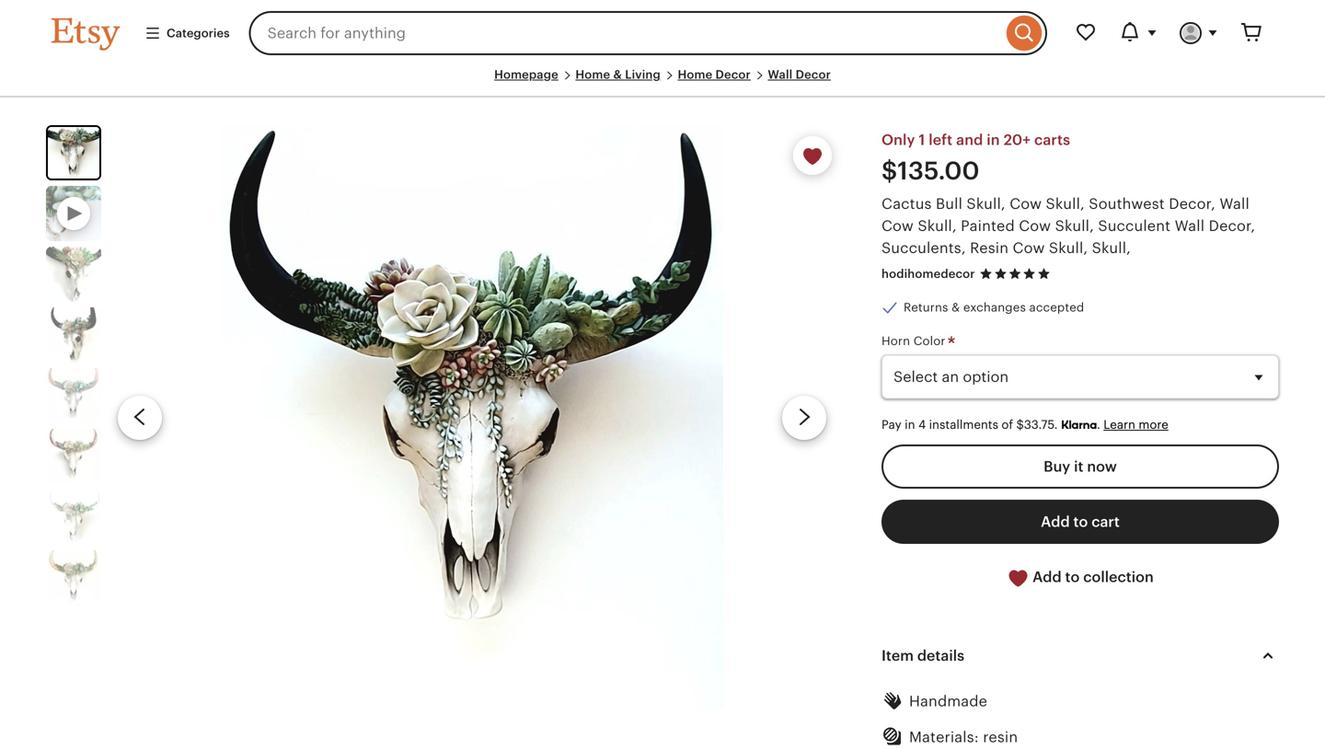Task type: locate. For each thing, give the bounding box(es) containing it.
add down add to cart button
[[1033, 569, 1062, 586]]

cactus bull skull cow skull southwest decor wall cow skull antique white image
[[46, 490, 101, 545]]

hodihomedecor link
[[882, 267, 976, 281]]

in left 4
[[905, 418, 916, 432]]

installments
[[930, 418, 999, 432]]

1 decor from the left
[[716, 68, 751, 81]]

buy it now
[[1044, 459, 1118, 475]]

left
[[929, 132, 953, 148]]

to for cart
[[1074, 514, 1089, 531]]

1 horizontal spatial cactus bull skull cow skull southwest decor wall cow skull matte black image
[[221, 125, 724, 710]]

cow up painted
[[1010, 195, 1042, 212]]

1 vertical spatial &
[[952, 301, 961, 315]]

&
[[614, 68, 622, 81], [952, 301, 961, 315]]

0 horizontal spatial &
[[614, 68, 622, 81]]

home
[[576, 68, 611, 81], [678, 68, 713, 81]]

home for home & living
[[576, 68, 611, 81]]

in
[[987, 132, 1001, 148], [905, 418, 916, 432]]

hodihomedecor
[[882, 267, 976, 281]]

skull,
[[967, 195, 1006, 212], [1047, 195, 1086, 212], [918, 218, 957, 234], [1056, 218, 1095, 234], [1050, 240, 1089, 256], [1093, 240, 1132, 256]]

decor,
[[1170, 195, 1216, 212], [1210, 218, 1256, 234]]

materials: resin
[[910, 729, 1019, 746]]

.
[[1098, 418, 1101, 432]]

1 home from the left
[[576, 68, 611, 81]]

2 decor from the left
[[796, 68, 831, 81]]

2 horizontal spatial wall
[[1220, 195, 1250, 212]]

to
[[1074, 514, 1089, 531], [1066, 569, 1080, 586]]

2 vertical spatial wall
[[1175, 218, 1206, 234]]

homepage link
[[495, 68, 559, 81]]

succulents,
[[882, 240, 967, 256]]

menu bar containing homepage
[[52, 66, 1274, 98]]

2 home from the left
[[678, 68, 713, 81]]

0 vertical spatial &
[[614, 68, 622, 81]]

pay
[[882, 418, 902, 432]]

bull
[[936, 195, 963, 212]]

horn color
[[882, 334, 949, 348]]

add to cart button
[[882, 500, 1280, 544]]

0 vertical spatial wall
[[768, 68, 793, 81]]

1 horizontal spatial home
[[678, 68, 713, 81]]

0 vertical spatial in
[[987, 132, 1001, 148]]

skull, left southwest
[[1047, 195, 1086, 212]]

1 vertical spatial to
[[1066, 569, 1080, 586]]

None search field
[[249, 11, 1048, 55]]

pay in 4 installments of $33.75. klarna . learn more
[[882, 418, 1169, 432]]

more
[[1139, 418, 1169, 432]]

cactus bull skull cow skull southwest decor wall cow skull image 2 image
[[46, 247, 101, 302]]

1 horizontal spatial decor
[[796, 68, 831, 81]]

& right returns at the top right of page
[[952, 301, 961, 315]]

0 horizontal spatial in
[[905, 418, 916, 432]]

& left living
[[614, 68, 622, 81]]

in right and
[[987, 132, 1001, 148]]

categories
[[167, 26, 230, 40]]

succulent
[[1099, 218, 1171, 234]]

it
[[1075, 459, 1084, 475]]

home left living
[[576, 68, 611, 81]]

of
[[1002, 418, 1014, 432]]

learn more button
[[1104, 418, 1169, 432]]

wall
[[768, 68, 793, 81], [1220, 195, 1250, 212], [1175, 218, 1206, 234]]

0 horizontal spatial wall
[[768, 68, 793, 81]]

cactus bull skull cow skull southwest decor wall cow skull copper image
[[46, 429, 101, 485]]

cactus bull skull cow skull southwest decor wall cow skull matte black image
[[221, 125, 724, 710], [48, 127, 99, 179]]

0 vertical spatial to
[[1074, 514, 1089, 531]]

returns
[[904, 301, 949, 315]]

horn
[[882, 334, 911, 348]]

to for collection
[[1066, 569, 1080, 586]]

categories button
[[131, 16, 244, 50]]

1 vertical spatial add
[[1033, 569, 1062, 586]]

1 horizontal spatial &
[[952, 301, 961, 315]]

menu bar
[[52, 66, 1274, 98]]

0 horizontal spatial home
[[576, 68, 611, 81]]

to left cart
[[1074, 514, 1089, 531]]

home for home decor
[[678, 68, 713, 81]]

cow down cactus
[[882, 218, 914, 234]]

exchanges
[[964, 301, 1027, 315]]

returns & exchanges accepted
[[904, 301, 1085, 315]]

& for returns
[[952, 301, 961, 315]]

add to cart
[[1042, 514, 1121, 531]]

decor
[[716, 68, 751, 81], [796, 68, 831, 81]]

add
[[1042, 514, 1071, 531], [1033, 569, 1062, 586]]

1 horizontal spatial in
[[987, 132, 1001, 148]]

1 horizontal spatial wall
[[1175, 218, 1206, 234]]

cow
[[1010, 195, 1042, 212], [882, 218, 914, 234], [1020, 218, 1052, 234], [1013, 240, 1046, 256]]

add left cart
[[1042, 514, 1071, 531]]

only 1 left and in 20+ carts $135.00
[[882, 132, 1071, 185]]

materials:
[[910, 729, 980, 746]]

1 vertical spatial in
[[905, 418, 916, 432]]

cactus bull skull cow skull southwest decor wall cow skull light brown image
[[46, 368, 101, 424]]

to left collection
[[1066, 569, 1080, 586]]

details
[[918, 648, 965, 664]]

0 horizontal spatial cactus bull skull cow skull southwest decor wall cow skull matte black image
[[48, 127, 99, 179]]

1 vertical spatial decor,
[[1210, 218, 1256, 234]]

home right living
[[678, 68, 713, 81]]

wall decor
[[768, 68, 831, 81]]

0 horizontal spatial decor
[[716, 68, 751, 81]]

0 vertical spatial add
[[1042, 514, 1071, 531]]

cactus bull skull cow skull southwest decor wall cow skull gold image
[[46, 551, 101, 606]]

categories banner
[[18, 0, 1308, 66]]



Task type: describe. For each thing, give the bounding box(es) containing it.
home decor
[[678, 68, 751, 81]]

decor for home decor
[[716, 68, 751, 81]]

living
[[625, 68, 661, 81]]

color
[[914, 334, 946, 348]]

item details
[[882, 648, 965, 664]]

resin
[[971, 240, 1009, 256]]

home & living link
[[576, 68, 661, 81]]

home & living
[[576, 68, 661, 81]]

klarna
[[1062, 418, 1098, 432]]

southwest
[[1090, 195, 1166, 212]]

20+
[[1004, 132, 1031, 148]]

0 vertical spatial decor,
[[1170, 195, 1216, 212]]

painted
[[961, 218, 1016, 234]]

wall inside menu bar
[[768, 68, 793, 81]]

homepage
[[495, 68, 559, 81]]

now
[[1088, 459, 1118, 475]]

$135.00
[[882, 157, 980, 185]]

cactus bull skull cow skull southwest decor wall cow skull image 3 image
[[46, 308, 101, 363]]

decor for wall decor
[[796, 68, 831, 81]]

add to collection button
[[882, 555, 1280, 601]]

4
[[919, 418, 926, 432]]

skull, down the bull
[[918, 218, 957, 234]]

add for add to cart
[[1042, 514, 1071, 531]]

and
[[957, 132, 984, 148]]

skull, up the accepted
[[1050, 240, 1089, 256]]

cactus
[[882, 195, 932, 212]]

learn
[[1104, 418, 1136, 432]]

cart
[[1092, 514, 1121, 531]]

in inside only 1 left and in 20+ carts $135.00
[[987, 132, 1001, 148]]

cactus bull skull, cow skull, southwest decor, wall cow skull, painted cow skull, succulent wall decor, succulents, resin cow skull, skull,
[[882, 195, 1256, 256]]

resin
[[984, 729, 1019, 746]]

wall decor link
[[768, 68, 831, 81]]

item
[[882, 648, 914, 664]]

accepted
[[1030, 301, 1085, 315]]

none search field inside categories banner
[[249, 11, 1048, 55]]

collection
[[1084, 569, 1154, 586]]

in inside "pay in 4 installments of $33.75. klarna . learn more"
[[905, 418, 916, 432]]

buy
[[1044, 459, 1071, 475]]

item details button
[[866, 634, 1296, 678]]

1
[[919, 132, 926, 148]]

cow right 'resin'
[[1013, 240, 1046, 256]]

add for add to collection
[[1033, 569, 1062, 586]]

carts
[[1035, 132, 1071, 148]]

$33.75.
[[1017, 418, 1058, 432]]

Search for anything text field
[[249, 11, 1003, 55]]

add to collection
[[1030, 569, 1154, 586]]

skull, up painted
[[967, 195, 1006, 212]]

& for home
[[614, 68, 622, 81]]

home decor link
[[678, 68, 751, 81]]

buy it now button
[[882, 445, 1280, 489]]

1 vertical spatial wall
[[1220, 195, 1250, 212]]

handmade
[[910, 693, 988, 710]]

skull, down southwest
[[1056, 218, 1095, 234]]

cow right painted
[[1020, 218, 1052, 234]]

skull, down succulent
[[1093, 240, 1132, 256]]

only
[[882, 132, 916, 148]]



Task type: vqa. For each thing, say whether or not it's contained in the screenshot.
bottommost the in
yes



